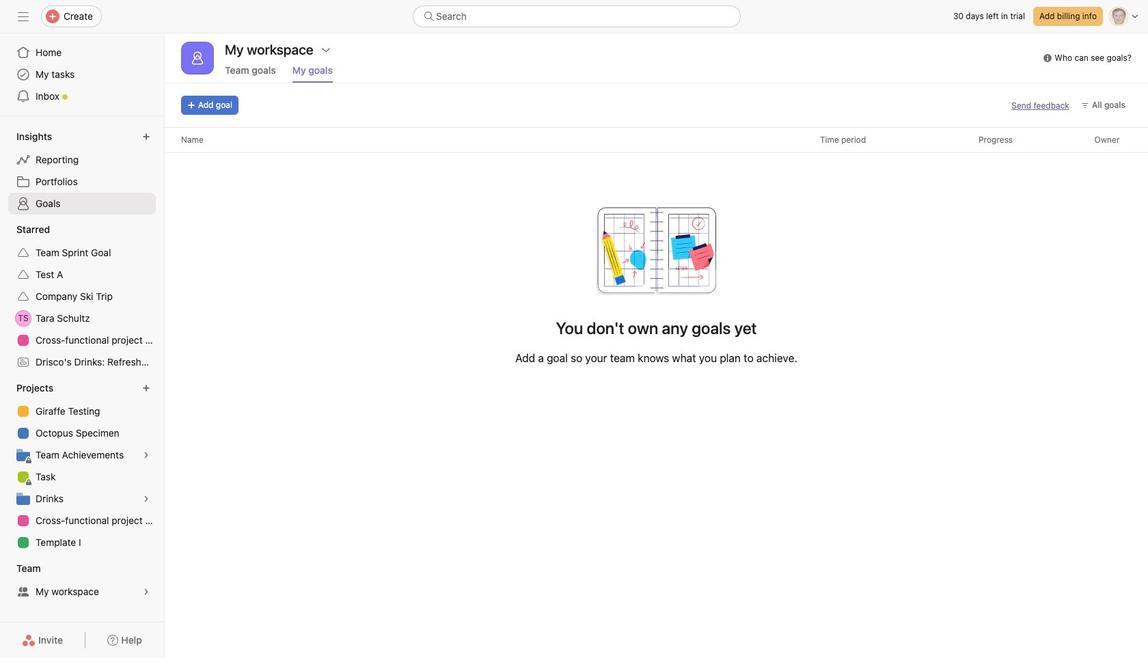 Task type: vqa. For each thing, say whether or not it's contained in the screenshot.
Time period
no



Task type: describe. For each thing, give the bounding box(es) containing it.
teams element
[[0, 557, 164, 606]]

hide sidebar image
[[18, 11, 29, 22]]

new insights image
[[142, 133, 150, 141]]

show options image
[[321, 44, 331, 55]]

see details, drinks image
[[142, 495, 150, 503]]

insights element
[[0, 124, 164, 217]]

global element
[[0, 34, 164, 116]]

see details, team achievements image
[[142, 451, 150, 459]]

projects element
[[0, 376, 164, 557]]



Task type: locate. For each thing, give the bounding box(es) containing it.
see details, my workspace image
[[142, 588, 150, 596]]

new project or portfolio image
[[142, 384, 150, 392]]

list box
[[413, 5, 741, 27]]

starred element
[[0, 217, 164, 376]]



